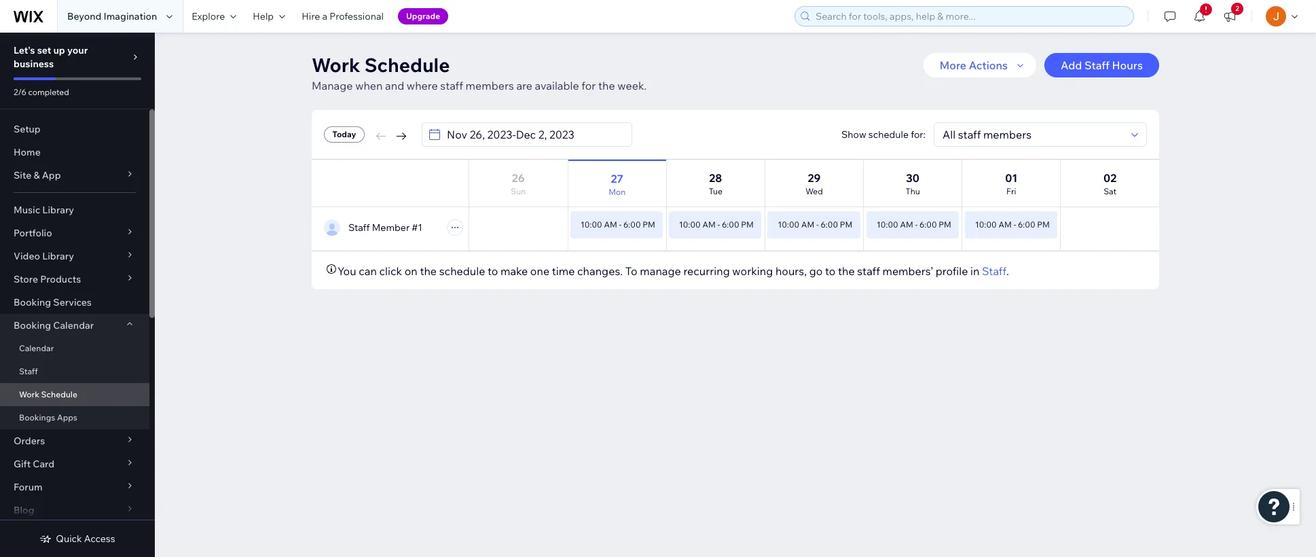 Task type: vqa. For each thing, say whether or not it's contained in the screenshot.
first am from right
yes



Task type: describe. For each thing, give the bounding box(es) containing it.
more actions button
[[924, 53, 1037, 77]]

blog button
[[0, 499, 149, 522]]

available
[[535, 79, 579, 92]]

music
[[14, 204, 40, 216]]

booking services link
[[0, 291, 149, 314]]

gift card
[[14, 458, 54, 470]]

6:00 for 1st 10:00 am - 6:00 pm link from the right
[[1018, 219, 1036, 230]]

booking calendar
[[14, 319, 94, 332]]

the inside work schedule manage when and where staff members are available for the week.
[[598, 79, 615, 92]]

0 horizontal spatial the
[[420, 264, 437, 278]]

sidebar element
[[0, 33, 155, 557]]

work schedule
[[19, 389, 77, 399]]

imagination
[[104, 10, 157, 22]]

pm for 2nd 10:00 am - 6:00 pm link from right
[[939, 219, 952, 230]]

3 10:00 am - 6:00 pm link from the left
[[768, 211, 861, 238]]

library for music library
[[42, 204, 74, 216]]

music library link
[[0, 198, 149, 221]]

#1
[[412, 221, 423, 234]]

add staff hours button
[[1045, 53, 1160, 77]]

manage
[[312, 79, 353, 92]]

actions
[[969, 58, 1008, 72]]

bookings
[[19, 412, 55, 423]]

video library
[[14, 250, 74, 262]]

booking for booking services
[[14, 296, 51, 308]]

work schedule manage when and where staff members are available for the week.
[[312, 53, 647, 92]]

thu
[[906, 186, 920, 196]]

week.
[[618, 79, 647, 92]]

member
[[372, 221, 410, 234]]

01 fri
[[1006, 171, 1018, 196]]

1 to from the left
[[488, 264, 498, 278]]

staff inside button
[[1085, 58, 1110, 72]]

add
[[1061, 58, 1083, 72]]

a
[[322, 10, 327, 22]]

4 10:00 am - 6:00 pm link from the left
[[867, 211, 960, 238]]

29 wed
[[806, 171, 823, 196]]

10:00 for 1st 10:00 am - 6:00 pm link from the right
[[976, 219, 997, 230]]

let's set up your business
[[14, 44, 88, 70]]

am for 3rd 10:00 am - 6:00 pm link from the right
[[802, 219, 815, 230]]

staff link
[[0, 360, 149, 383]]

1 vertical spatial calendar
[[19, 343, 54, 353]]

30
[[906, 171, 920, 185]]

booking calendar button
[[0, 314, 149, 337]]

10:00 for fourth 10:00 am - 6:00 pm link from the right
[[679, 219, 701, 230]]

site & app button
[[0, 164, 149, 187]]

02 sat
[[1104, 171, 1117, 196]]

home link
[[0, 141, 149, 164]]

card
[[33, 458, 54, 470]]

orders button
[[0, 429, 149, 452]]

- for fourth 10:00 am - 6:00 pm link from the right
[[718, 219, 720, 230]]

staff right in
[[982, 264, 1007, 278]]

schedule for work schedule manage when and where staff members are available for the week.
[[365, 53, 450, 77]]

help button
[[245, 0, 294, 33]]

28
[[709, 171, 722, 185]]

- for 2nd 10:00 am - 6:00 pm link from right
[[915, 219, 918, 230]]

more actions
[[940, 58, 1008, 72]]

26
[[512, 171, 525, 185]]

pm for fourth 10:00 am - 6:00 pm link from the right
[[741, 219, 754, 230]]

Nov 26, 2023-Dec 2, 2023 field
[[443, 123, 628, 146]]

gift
[[14, 458, 31, 470]]

beyond imagination
[[67, 10, 157, 22]]

time
[[552, 264, 575, 278]]

video
[[14, 250, 40, 262]]

upgrade
[[406, 11, 440, 21]]

am for 1st 10:00 am - 6:00 pm link from the right
[[999, 219, 1012, 230]]

quick access button
[[40, 533, 115, 545]]

today
[[333, 129, 356, 139]]

to
[[625, 264, 638, 278]]

hours,
[[776, 264, 807, 278]]

portfolio
[[14, 227, 52, 239]]

2
[[1236, 4, 1240, 13]]

profile
[[936, 264, 968, 278]]

products
[[40, 273, 81, 285]]

members
[[466, 79, 514, 92]]

library for video library
[[42, 250, 74, 262]]

10:00 am - 6:00 pm for 1st 10:00 am - 6:00 pm link from the right
[[976, 219, 1050, 230]]

10:00 for 2nd 10:00 am - 6:00 pm link from right
[[877, 219, 899, 230]]

5 10:00 am - 6:00 pm link from the left
[[965, 211, 1058, 238]]

quick access
[[56, 533, 115, 545]]

store products button
[[0, 268, 149, 291]]

setup link
[[0, 118, 149, 141]]

you
[[338, 264, 356, 278]]

mon
[[609, 187, 626, 197]]

gift card button
[[0, 452, 149, 476]]

your
[[67, 44, 88, 56]]

setup
[[14, 123, 41, 135]]

6:00 for fourth 10:00 am - 6:00 pm link from the right
[[722, 219, 740, 230]]

store products
[[14, 273, 81, 285]]

1 vertical spatial staff
[[857, 264, 880, 278]]

2/6 completed
[[14, 87, 69, 97]]

hire
[[302, 10, 320, 22]]

28 tue
[[709, 171, 723, 196]]

2/6
[[14, 87, 26, 97]]

staff member #1
[[349, 221, 423, 234]]

music library
[[14, 204, 74, 216]]

&
[[34, 169, 40, 181]]

blog
[[14, 504, 34, 516]]

go
[[810, 264, 823, 278]]

calendar link
[[0, 337, 149, 360]]



Task type: locate. For each thing, give the bounding box(es) containing it.
0 horizontal spatial schedule
[[41, 389, 77, 399]]

30 thu
[[906, 171, 920, 196]]

in
[[971, 264, 980, 278]]

staff
[[440, 79, 463, 92], [857, 264, 880, 278]]

10:00 am - 6:00 pm link
[[571, 211, 664, 238], [669, 211, 762, 238], [768, 211, 861, 238], [867, 211, 960, 238], [965, 211, 1058, 238]]

10:00 am - 6:00 pm link down mon
[[571, 211, 664, 238]]

3 10:00 from the left
[[778, 219, 800, 230]]

schedule up apps
[[41, 389, 77, 399]]

- for 5th 10:00 am - 6:00 pm link from right
[[619, 219, 622, 230]]

5 10:00 am - 6:00 pm from the left
[[976, 219, 1050, 230]]

bookings apps link
[[0, 406, 149, 429]]

library up portfolio dropdown button
[[42, 204, 74, 216]]

you can click on the schedule to make one time changes. to manage recurring working hours, go to the staff members' profile in staff .
[[338, 264, 1009, 278]]

2 button
[[1215, 0, 1245, 33]]

1 vertical spatial work
[[19, 389, 39, 399]]

booking for booking calendar
[[14, 319, 51, 332]]

one
[[530, 264, 550, 278]]

10:00 up staff button
[[976, 219, 997, 230]]

1 booking from the top
[[14, 296, 51, 308]]

work for work schedule
[[19, 389, 39, 399]]

None field
[[939, 123, 1128, 146]]

1 6:00 from the left
[[624, 219, 641, 230]]

on
[[405, 264, 418, 278]]

6:00 for 5th 10:00 am - 6:00 pm link from right
[[624, 219, 641, 230]]

orders
[[14, 435, 45, 447]]

2 booking from the top
[[14, 319, 51, 332]]

show schedule for:
[[842, 128, 926, 141]]

2 10:00 am - 6:00 pm link from the left
[[669, 211, 762, 238]]

3 - from the left
[[817, 219, 819, 230]]

1 vertical spatial schedule
[[439, 264, 485, 278]]

schedule inside 'sidebar' element
[[41, 389, 77, 399]]

- down the 'wed'
[[817, 219, 819, 230]]

staff left the "member"
[[349, 221, 370, 234]]

2 am from the left
[[703, 219, 716, 230]]

4 am from the left
[[900, 219, 914, 230]]

work inside 'sidebar' element
[[19, 389, 39, 399]]

.
[[1007, 264, 1009, 278]]

explore
[[192, 10, 225, 22]]

booking down booking services
[[14, 319, 51, 332]]

staff right the 'add'
[[1085, 58, 1110, 72]]

staff left members' at the right top
[[857, 264, 880, 278]]

10:00 up hours,
[[778, 219, 800, 230]]

0 vertical spatial booking
[[14, 296, 51, 308]]

recurring
[[684, 264, 730, 278]]

click
[[379, 264, 402, 278]]

calendar inside dropdown button
[[53, 319, 94, 332]]

0 vertical spatial library
[[42, 204, 74, 216]]

am down thu
[[900, 219, 914, 230]]

work schedule link
[[0, 383, 149, 406]]

portfolio button
[[0, 221, 149, 245]]

am down tue
[[703, 219, 716, 230]]

for
[[582, 79, 596, 92]]

quick
[[56, 533, 82, 545]]

1 10:00 am - 6:00 pm link from the left
[[571, 211, 664, 238]]

5 10:00 from the left
[[976, 219, 997, 230]]

0 horizontal spatial to
[[488, 264, 498, 278]]

staff inside grid
[[349, 221, 370, 234]]

manage
[[640, 264, 681, 278]]

0 horizontal spatial staff
[[440, 79, 463, 92]]

1 10:00 am - 6:00 pm from the left
[[581, 219, 656, 230]]

working
[[733, 264, 773, 278]]

to right the go
[[825, 264, 836, 278]]

store
[[14, 273, 38, 285]]

can
[[359, 264, 377, 278]]

calendar down services in the left of the page
[[53, 319, 94, 332]]

am for fourth 10:00 am - 6:00 pm link from the right
[[703, 219, 716, 230]]

wed
[[806, 186, 823, 196]]

4 10:00 from the left
[[877, 219, 899, 230]]

29
[[808, 171, 821, 185]]

hire a professional
[[302, 10, 384, 22]]

2 6:00 from the left
[[722, 219, 740, 230]]

10:00 up changes.
[[581, 219, 602, 230]]

1 horizontal spatial staff
[[857, 264, 880, 278]]

10:00 am - 6:00 pm down mon
[[581, 219, 656, 230]]

1 horizontal spatial schedule
[[869, 128, 909, 141]]

bookings apps
[[19, 412, 77, 423]]

home
[[14, 146, 41, 158]]

am for 2nd 10:00 am - 6:00 pm link from right
[[900, 219, 914, 230]]

02
[[1104, 171, 1117, 185]]

calendar down booking calendar at the left of page
[[19, 343, 54, 353]]

staff right where
[[440, 79, 463, 92]]

site & app
[[14, 169, 61, 181]]

2 10:00 am - 6:00 pm from the left
[[679, 219, 754, 230]]

2 - from the left
[[718, 219, 720, 230]]

booking
[[14, 296, 51, 308], [14, 319, 51, 332]]

6:00
[[624, 219, 641, 230], [722, 219, 740, 230], [821, 219, 838, 230], [920, 219, 937, 230], [1018, 219, 1036, 230]]

schedule left for:
[[869, 128, 909, 141]]

am down fri at the right of page
[[999, 219, 1012, 230]]

grid containing 26
[[312, 159, 1160, 261]]

am down mon
[[604, 219, 617, 230]]

add staff hours
[[1061, 58, 1143, 72]]

booking inside booking calendar dropdown button
[[14, 319, 51, 332]]

2 to from the left
[[825, 264, 836, 278]]

pm for 5th 10:00 am - 6:00 pm link from right
[[643, 219, 656, 230]]

schedule right on at top left
[[439, 264, 485, 278]]

sun
[[511, 186, 526, 196]]

where
[[407, 79, 438, 92]]

10:00 for 3rd 10:00 am - 6:00 pm link from the right
[[778, 219, 800, 230]]

10:00 am - 6:00 pm down fri at the right of page
[[976, 219, 1050, 230]]

1 - from the left
[[619, 219, 622, 230]]

schedule for work schedule
[[41, 389, 77, 399]]

more
[[940, 58, 967, 72]]

when
[[355, 79, 383, 92]]

10:00 am - 6:00 pm for fourth 10:00 am - 6:00 pm link from the right
[[679, 219, 754, 230]]

schedule
[[869, 128, 909, 141], [439, 264, 485, 278]]

set
[[37, 44, 51, 56]]

- for 3rd 10:00 am - 6:00 pm link from the right
[[817, 219, 819, 230]]

pm for 1st 10:00 am - 6:00 pm link from the right
[[1038, 219, 1050, 230]]

10:00 up members' at the right top
[[877, 219, 899, 230]]

1 10:00 from the left
[[581, 219, 602, 230]]

1 vertical spatial booking
[[14, 319, 51, 332]]

10:00 am - 6:00 pm down thu
[[877, 219, 952, 230]]

10:00 for 5th 10:00 am - 6:00 pm link from right
[[581, 219, 602, 230]]

- down mon
[[619, 219, 622, 230]]

pm for 3rd 10:00 am - 6:00 pm link from the right
[[840, 219, 853, 230]]

1 horizontal spatial work
[[312, 53, 360, 77]]

and
[[385, 79, 404, 92]]

10:00 up you can click on the schedule to make one time changes. to manage recurring working hours, go to the staff members' profile in staff .
[[679, 219, 701, 230]]

am down the 'wed'
[[802, 219, 815, 230]]

10:00 am - 6:00 pm down the 'wed'
[[778, 219, 853, 230]]

5 pm from the left
[[1038, 219, 1050, 230]]

-
[[619, 219, 622, 230], [718, 219, 720, 230], [817, 219, 819, 230], [915, 219, 918, 230], [1014, 219, 1017, 230]]

1 am from the left
[[604, 219, 617, 230]]

access
[[84, 533, 115, 545]]

upgrade button
[[398, 8, 448, 24]]

library inside the video library popup button
[[42, 250, 74, 262]]

27 mon
[[609, 172, 626, 197]]

schedule up and
[[365, 53, 450, 77]]

pm
[[643, 219, 656, 230], [741, 219, 754, 230], [840, 219, 853, 230], [939, 219, 952, 230], [1038, 219, 1050, 230]]

booking inside booking services link
[[14, 296, 51, 308]]

to left make
[[488, 264, 498, 278]]

2 horizontal spatial the
[[838, 264, 855, 278]]

1 horizontal spatial schedule
[[365, 53, 450, 77]]

changes.
[[577, 264, 623, 278]]

am for 5th 10:00 am - 6:00 pm link from right
[[604, 219, 617, 230]]

0 vertical spatial calendar
[[53, 319, 94, 332]]

forum
[[14, 481, 43, 493]]

4 - from the left
[[915, 219, 918, 230]]

the right for
[[598, 79, 615, 92]]

0 vertical spatial work
[[312, 53, 360, 77]]

staff inside work schedule manage when and where staff members are available for the week.
[[440, 79, 463, 92]]

4 pm from the left
[[939, 219, 952, 230]]

1 library from the top
[[42, 204, 74, 216]]

professional
[[330, 10, 384, 22]]

1 vertical spatial library
[[42, 250, 74, 262]]

3 pm from the left
[[840, 219, 853, 230]]

work up manage
[[312, 53, 360, 77]]

am
[[604, 219, 617, 230], [703, 219, 716, 230], [802, 219, 815, 230], [900, 219, 914, 230], [999, 219, 1012, 230]]

10:00 am - 6:00 pm for 3rd 10:00 am - 6:00 pm link from the right
[[778, 219, 853, 230]]

10:00 am - 6:00 pm link down the 'wed'
[[768, 211, 861, 238]]

26 sun
[[511, 171, 526, 196]]

4 6:00 from the left
[[920, 219, 937, 230]]

2 library from the top
[[42, 250, 74, 262]]

0 vertical spatial schedule
[[869, 128, 909, 141]]

grid
[[312, 159, 1160, 261]]

library up the products
[[42, 250, 74, 262]]

are
[[517, 79, 533, 92]]

booking services
[[14, 296, 92, 308]]

01
[[1006, 171, 1018, 185]]

2 10:00 from the left
[[679, 219, 701, 230]]

schedule inside work schedule manage when and where staff members are available for the week.
[[365, 53, 450, 77]]

- for 1st 10:00 am - 6:00 pm link from the right
[[1014, 219, 1017, 230]]

10:00 am - 6:00 pm for 2nd 10:00 am - 6:00 pm link from right
[[877, 219, 952, 230]]

3 10:00 am - 6:00 pm from the left
[[778, 219, 853, 230]]

5 6:00 from the left
[[1018, 219, 1036, 230]]

3 am from the left
[[802, 219, 815, 230]]

forum button
[[0, 476, 149, 499]]

the right on at top left
[[420, 264, 437, 278]]

help
[[253, 10, 274, 22]]

let's
[[14, 44, 35, 56]]

site
[[14, 169, 31, 181]]

6:00 for 3rd 10:00 am - 6:00 pm link from the right
[[821, 219, 838, 230]]

10:00 am - 6:00 pm link down thu
[[867, 211, 960, 238]]

show
[[842, 128, 867, 141]]

5 am from the left
[[999, 219, 1012, 230]]

business
[[14, 58, 54, 70]]

schedule
[[365, 53, 450, 77], [41, 389, 77, 399]]

work
[[312, 53, 360, 77], [19, 389, 39, 399]]

work up bookings at the bottom left of page
[[19, 389, 39, 399]]

0 horizontal spatial work
[[19, 389, 39, 399]]

0 vertical spatial schedule
[[365, 53, 450, 77]]

video library button
[[0, 245, 149, 268]]

library inside music library link
[[42, 204, 74, 216]]

3 6:00 from the left
[[821, 219, 838, 230]]

1 pm from the left
[[643, 219, 656, 230]]

10:00 am - 6:00 pm link down tue
[[669, 211, 762, 238]]

beyond
[[67, 10, 101, 22]]

library
[[42, 204, 74, 216], [42, 250, 74, 262]]

apps
[[57, 412, 77, 423]]

10:00 am - 6:00 pm for 5th 10:00 am - 6:00 pm link from right
[[581, 219, 656, 230]]

6:00 for 2nd 10:00 am - 6:00 pm link from right
[[920, 219, 937, 230]]

4 10:00 am - 6:00 pm from the left
[[877, 219, 952, 230]]

1 horizontal spatial to
[[825, 264, 836, 278]]

to
[[488, 264, 498, 278], [825, 264, 836, 278]]

5 - from the left
[[1014, 219, 1017, 230]]

10:00 am - 6:00 pm down tue
[[679, 219, 754, 230]]

1 vertical spatial schedule
[[41, 389, 77, 399]]

2 pm from the left
[[741, 219, 754, 230]]

work for work schedule manage when and where staff members are available for the week.
[[312, 53, 360, 77]]

work inside work schedule manage when and where staff members are available for the week.
[[312, 53, 360, 77]]

- down fri at the right of page
[[1014, 219, 1017, 230]]

- down tue
[[718, 219, 720, 230]]

0 vertical spatial staff
[[440, 79, 463, 92]]

Search for tools, apps, help & more... field
[[812, 7, 1130, 26]]

booking down store at the left of page
[[14, 296, 51, 308]]

services
[[53, 296, 92, 308]]

staff inside 'sidebar' element
[[19, 366, 38, 376]]

- down thu
[[915, 219, 918, 230]]

0 horizontal spatial schedule
[[439, 264, 485, 278]]

the right the go
[[838, 264, 855, 278]]

1 horizontal spatial the
[[598, 79, 615, 92]]

10:00 am - 6:00 pm link down fri at the right of page
[[965, 211, 1058, 238]]

staff up work schedule
[[19, 366, 38, 376]]



